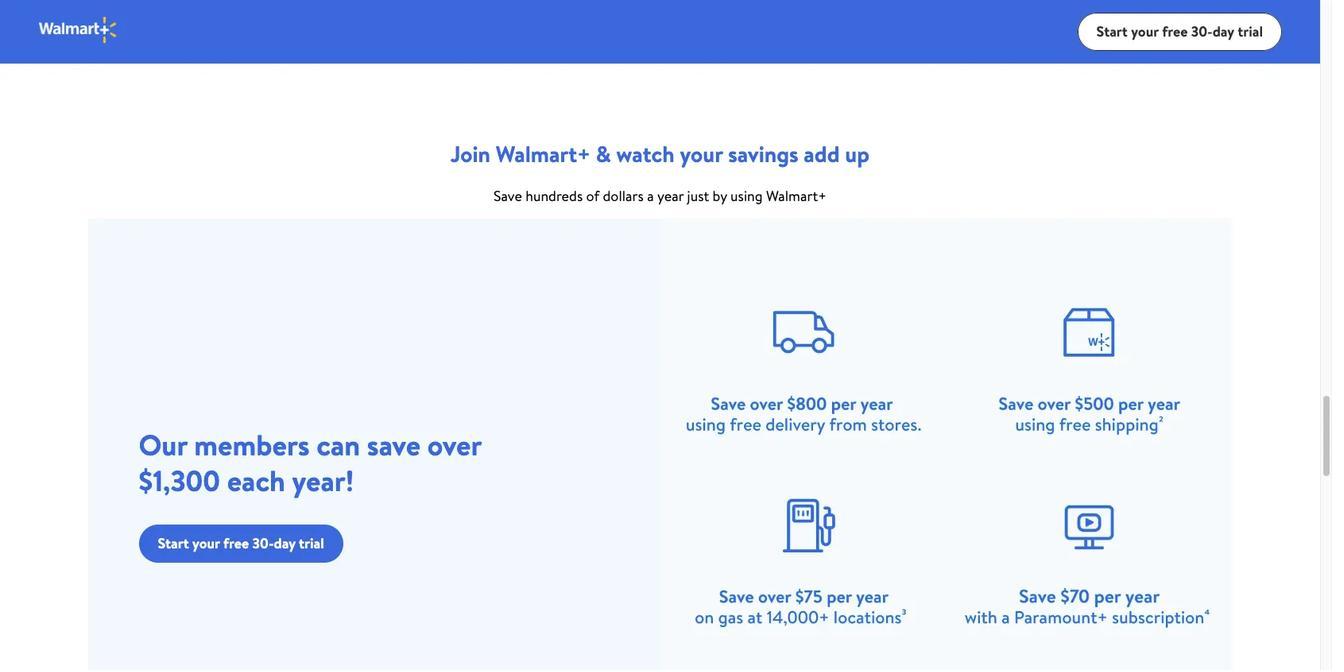 Task type: locate. For each thing, give the bounding box(es) containing it.
save hundreds of dollars a year just by using walmart+
[[494, 186, 827, 206]]

1 vertical spatial free
[[223, 533, 249, 553]]

1 vertical spatial your
[[680, 138, 723, 169]]

your
[[1132, 21, 1159, 41], [680, 138, 723, 169], [192, 533, 220, 553]]

1 vertical spatial walmart+
[[766, 186, 827, 206]]

savings claim image
[[660, 219, 1233, 670]]

by
[[713, 186, 727, 206]]

day
[[1213, 21, 1235, 41], [274, 533, 296, 553]]

0 horizontal spatial free
[[223, 533, 249, 553]]

0 vertical spatial free
[[1163, 21, 1188, 41]]

members
[[194, 425, 310, 465]]

0 vertical spatial trial
[[1238, 21, 1264, 41]]

walmart+
[[496, 138, 591, 169], [766, 186, 827, 206]]

0 horizontal spatial your
[[192, 533, 220, 553]]

0 vertical spatial start
[[1097, 21, 1128, 41]]

0 vertical spatial your
[[1132, 21, 1159, 41]]

1 vertical spatial 30-
[[253, 533, 274, 553]]

0 vertical spatial start your free 30-day trial
[[1097, 21, 1264, 41]]

0 vertical spatial start your free 30-day trial button
[[1078, 13, 1283, 51]]

walmart+ up hundreds
[[496, 138, 591, 169]]

join walmart+ & watch your savings add up
[[451, 138, 870, 169]]

1 horizontal spatial your
[[680, 138, 723, 169]]

1 vertical spatial trial
[[299, 533, 324, 553]]

start
[[1097, 21, 1128, 41], [158, 533, 189, 553]]

0 horizontal spatial 30-
[[253, 533, 274, 553]]

your for rightmost start your free 30-day trial button
[[1132, 21, 1159, 41]]

0 vertical spatial walmart+
[[496, 138, 591, 169]]

1 horizontal spatial trial
[[1238, 21, 1264, 41]]

0 vertical spatial 30-
[[1192, 21, 1213, 41]]

1 horizontal spatial 30-
[[1192, 21, 1213, 41]]

can
[[317, 425, 360, 465]]

2 horizontal spatial your
[[1132, 21, 1159, 41]]

30-
[[1192, 21, 1213, 41], [253, 533, 274, 553]]

savings
[[729, 138, 799, 169]]

trial
[[1238, 21, 1264, 41], [299, 533, 324, 553]]

add
[[804, 138, 840, 169]]

walmart+ down add
[[766, 186, 827, 206]]

1 vertical spatial day
[[274, 533, 296, 553]]

our
[[139, 425, 187, 465]]

1 vertical spatial start your free 30-day trial
[[158, 533, 324, 553]]

2 vertical spatial your
[[192, 533, 220, 553]]

0 horizontal spatial start
[[158, 533, 189, 553]]

1 horizontal spatial start your free 30-day trial button
[[1078, 13, 1283, 51]]

1 horizontal spatial day
[[1213, 21, 1235, 41]]

of
[[586, 186, 600, 206]]

1 vertical spatial start your free 30-day trial button
[[139, 525, 343, 563]]

start your free 30-day trial button
[[1078, 13, 1283, 51], [139, 525, 343, 563]]

save
[[494, 186, 522, 206]]

free
[[1163, 21, 1188, 41], [223, 533, 249, 553]]

join
[[451, 138, 491, 169]]

0 horizontal spatial start your free 30-day trial button
[[139, 525, 343, 563]]

1 horizontal spatial free
[[1163, 21, 1188, 41]]

1 vertical spatial start
[[158, 533, 189, 553]]

0 horizontal spatial trial
[[299, 533, 324, 553]]

start your free 30-day trial
[[1097, 21, 1264, 41], [158, 533, 324, 553]]

0 horizontal spatial start your free 30-day trial
[[158, 533, 324, 553]]

1 horizontal spatial start your free 30-day trial
[[1097, 21, 1264, 41]]

0 vertical spatial day
[[1213, 21, 1235, 41]]



Task type: describe. For each thing, give the bounding box(es) containing it.
your for the bottommost start your free 30-day trial button
[[192, 533, 220, 553]]

1 horizontal spatial start
[[1097, 21, 1128, 41]]

carousel controls image
[[543, 33, 549, 40]]

over
[[428, 425, 482, 465]]

up
[[845, 138, 870, 169]]

carousel controls navigation
[[530, 27, 803, 46]]

using
[[731, 186, 763, 206]]

watch
[[617, 138, 675, 169]]

each
[[227, 461, 285, 501]]

walmart+ image
[[38, 16, 118, 44]]

0 horizontal spatial day
[[274, 533, 296, 553]]

1 horizontal spatial walmart+
[[766, 186, 827, 206]]

year!
[[292, 461, 354, 501]]

&
[[596, 138, 611, 169]]

our members can save over $1,300 each year!
[[139, 425, 482, 501]]

0 horizontal spatial walmart+
[[496, 138, 591, 169]]

year
[[658, 186, 684, 206]]

save
[[367, 425, 421, 465]]

start your free 30-day trial for rightmost start your free 30-day trial button
[[1097, 21, 1264, 41]]

dollars
[[603, 186, 644, 206]]

$1,300
[[139, 461, 220, 501]]

start your free 30-day trial for the bottommost start your free 30-day trial button
[[158, 533, 324, 553]]

hundreds
[[526, 186, 583, 206]]

a
[[647, 186, 654, 206]]

just
[[687, 186, 709, 206]]



Task type: vqa. For each thing, say whether or not it's contained in the screenshot.
the bottom I
no



